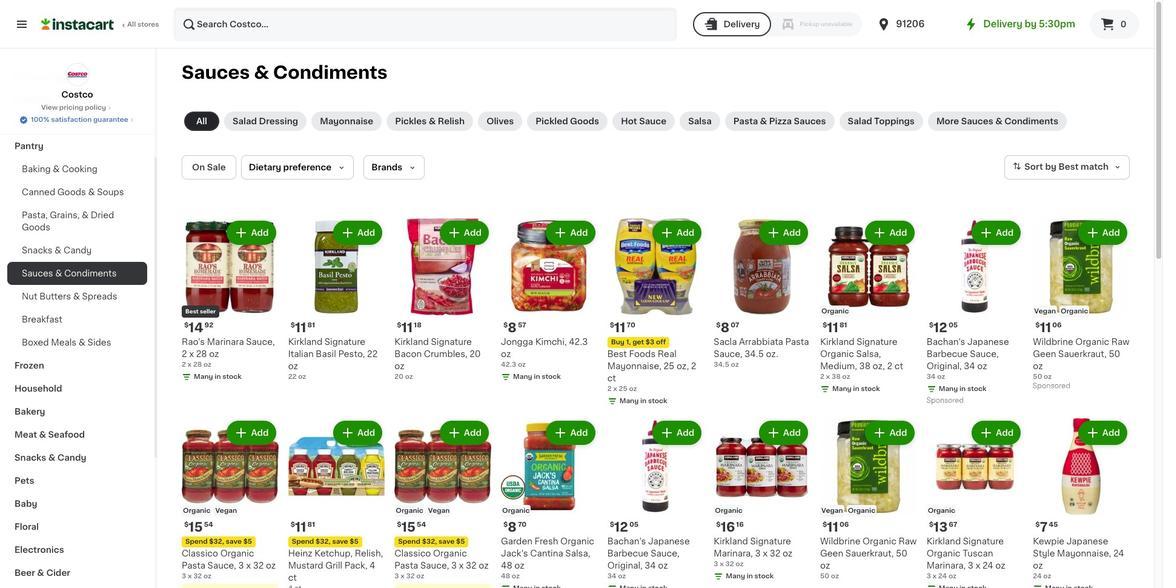 Task type: vqa. For each thing, say whether or not it's contained in the screenshot.


Task type: describe. For each thing, give the bounding box(es) containing it.
1 horizontal spatial japanese
[[968, 337, 1010, 346]]

0 vertical spatial snacks & candy
[[22, 246, 92, 255]]

marinara, inside kirkland signature marinara, 3 x 32 oz 3 x 32 oz
[[714, 549, 753, 558]]

in for 16
[[747, 573, 753, 580]]

$ inside $ 16 16
[[717, 522, 721, 528]]

1 horizontal spatial wildbrine
[[1034, 337, 1074, 346]]

0 horizontal spatial $ 12 05
[[610, 521, 639, 534]]

on sale button
[[182, 155, 236, 179]]

add for kewpie japanese style mayonnaise, 24 oz
[[1103, 428, 1121, 437]]

best seller
[[186, 308, 216, 314]]

all stores link
[[41, 7, 160, 41]]

0 vertical spatial vegan organic
[[1035, 308, 1089, 314]]

$ inside $ 7 45
[[1036, 522, 1041, 528]]

in for 14
[[215, 373, 221, 380]]

many in stock for 12
[[939, 385, 987, 392]]

45
[[1050, 522, 1059, 528]]

meat & seafood
[[15, 430, 85, 439]]

salsa, inside kirkland signature organic salsa, medium, 38 oz, 2 ct 2 x 38 oz
[[857, 350, 882, 358]]

1 vertical spatial 42.3
[[501, 361, 517, 368]]

0 horizontal spatial $ 11 06
[[823, 521, 849, 534]]

& right the butters
[[73, 292, 80, 301]]

kirkland signature marinara, 3 x 32 oz 3 x 32 oz
[[714, 537, 793, 568]]

satisfaction
[[51, 116, 92, 123]]

kirkland for kirkland signature
[[15, 73, 51, 81]]

0 horizontal spatial wildbrine
[[821, 537, 861, 546]]

instacart logo image
[[41, 17, 114, 32]]

$ 8 57
[[504, 321, 527, 334]]

0 horizontal spatial 25
[[619, 385, 628, 392]]

add button for kirkland signature organic salsa, medium, 38 oz, 2 ct
[[867, 222, 914, 244]]

1 horizontal spatial 05
[[949, 322, 958, 328]]

best for best match
[[1059, 163, 1079, 171]]

$ inside $ 13 67
[[930, 522, 934, 528]]

kewpie
[[1034, 537, 1065, 546]]

1 vertical spatial snacks & candy
[[15, 453, 86, 462]]

product group containing 13
[[927, 418, 1024, 588]]

add for kirkland signature organic tuscan marinara, 3 x 24 oz
[[997, 428, 1014, 437]]

olives
[[487, 117, 514, 125]]

off
[[657, 339, 666, 345]]

cooking
[[62, 165, 98, 173]]

add button for jongga kimchi, 42.3 oz
[[548, 222, 594, 244]]

baking & cooking
[[22, 165, 98, 173]]

0 vertical spatial 22
[[367, 350, 378, 358]]

add button for best foods real mayonnaise, 25 oz, 2 ct
[[654, 222, 701, 244]]

add for kirkland signature organic salsa, medium, 38 oz, 2 ct
[[890, 229, 908, 237]]

91206
[[897, 19, 925, 28]]

seafood
[[48, 430, 85, 439]]

1 vertical spatial 34.5
[[714, 361, 730, 368]]

1 vertical spatial vegan organic
[[822, 508, 876, 514]]

dressing
[[259, 117, 298, 125]]

organic inside garden fresh organic jack's cantina salsa, 48 oz 48 oz
[[561, 537, 595, 546]]

0 vertical spatial wildbrine organic raw geen sauerkraut, 50 oz 50 oz
[[1034, 337, 1130, 380]]

many for 12
[[939, 385, 959, 392]]

produce link
[[7, 89, 147, 112]]

marinara
[[207, 337, 244, 346]]

add button for kirkland signature italian basil pesto, 22 oz
[[335, 222, 382, 244]]

oz, inside best foods real mayonnaise, 25 oz, 2 ct 2 x 25 oz
[[677, 362, 689, 370]]

kewpie japanese style mayonnaise, 24 oz 24 oz
[[1034, 537, 1125, 580]]

$ inside the $ 8 07
[[717, 322, 721, 328]]

1 48 from the top
[[501, 562, 513, 570]]

pets link
[[7, 469, 147, 492]]

sauces up the nut
[[22, 269, 53, 278]]

0 vertical spatial raw
[[1112, 337, 1130, 346]]

2 save from the left
[[332, 539, 348, 545]]

add for best foods real mayonnaise, 25 oz, 2 ct
[[677, 229, 695, 237]]

kirkland signature organic tuscan marinara, 3 x 24 oz 3 x 24 oz
[[927, 537, 1006, 580]]

view
[[41, 104, 58, 111]]

0 vertical spatial snacks
[[22, 246, 52, 255]]

sale
[[207, 163, 226, 172]]

nut butters & spreads link
[[7, 285, 147, 308]]

0 vertical spatial geen
[[1034, 350, 1057, 358]]

oz.
[[767, 350, 779, 358]]

beer & cider
[[15, 569, 70, 577]]

best for best seller
[[186, 308, 199, 314]]

jongga
[[501, 337, 534, 346]]

1 horizontal spatial 12
[[934, 321, 948, 334]]

canned goods & soups link
[[7, 181, 147, 204]]

pickled
[[536, 117, 568, 125]]

2 $32, from the left
[[316, 539, 331, 545]]

kirkland signature organic salsa, medium, 38 oz, 2 ct 2 x 38 oz
[[821, 337, 904, 380]]

8 for sacla arrabbiata pasta sauce, 34.5 oz.
[[721, 321, 730, 334]]

1 spend $32, save $5 from the left
[[186, 539, 252, 545]]

goods inside pasta, grains, & dried goods
[[22, 223, 50, 232]]

$ 11 81 for kirkland signature organic salsa, medium, 38 oz, 2 ct
[[823, 321, 848, 334]]

$ inside $ 8 57
[[504, 322, 508, 328]]

meat & seafood link
[[7, 423, 147, 446]]

0 vertical spatial 42.3
[[569, 337, 588, 346]]

oz inside kirkland signature organic salsa, medium, 38 oz, 2 ct 2 x 38 oz
[[843, 373, 851, 380]]

1 vertical spatial original,
[[608, 562, 643, 570]]

2 spend $32, save $5 from the left
[[292, 539, 359, 545]]

1 vertical spatial 05
[[630, 522, 639, 528]]

many for 16
[[726, 573, 746, 580]]

bakery
[[15, 407, 45, 416]]

add button for kirkland signature bacon crumbles, 20 oz
[[441, 222, 488, 244]]

oz, inside kirkland signature organic salsa, medium, 38 oz, 2 ct 2 x 38 oz
[[873, 362, 886, 370]]

0 vertical spatial 38
[[860, 362, 871, 370]]

stores
[[138, 21, 159, 28]]

kirkland signature bacon crumbles, 20 oz 20 oz
[[395, 337, 481, 380]]

cider
[[46, 569, 70, 577]]

13
[[934, 521, 948, 534]]

14
[[189, 321, 203, 334]]

marinara, inside kirkland signature organic tuscan marinara, 3 x 24 oz 3 x 24 oz
[[927, 562, 966, 570]]

rao's marinara sauce, 2 x 28 oz 2 x 28 oz
[[182, 337, 275, 368]]

& up the butters
[[55, 269, 62, 278]]

0 vertical spatial 34.5
[[745, 350, 764, 358]]

& left sides at the left bottom of page
[[79, 338, 85, 347]]

$ 11 81 for spend $32, save $5
[[291, 521, 315, 534]]

0 vertical spatial bachan's japanese barbecue sauce, original, 34 oz 34 oz
[[927, 337, 1010, 380]]

mayonnaise, for japanese
[[1058, 549, 1112, 558]]

stock for 12
[[968, 385, 987, 392]]

0 vertical spatial original,
[[927, 362, 963, 370]]

add for wildbrine organic raw geen sauerkraut, 50 oz
[[890, 428, 908, 437]]

pickled goods
[[536, 117, 600, 125]]

sauces & condiments link
[[7, 262, 147, 285]]

medium,
[[821, 362, 858, 370]]

product group containing 7
[[1034, 418, 1131, 588]]

mayonnaise, for foods
[[608, 362, 662, 370]]

stock for 11
[[862, 385, 881, 392]]

ct inside kirkland signature organic salsa, medium, 38 oz, 2 ct 2 x 38 oz
[[895, 362, 904, 370]]

67
[[950, 522, 958, 528]]

buy
[[611, 339, 625, 345]]

pricing
[[59, 104, 83, 111]]

100% satisfaction guarantee button
[[19, 113, 136, 125]]

0 vertical spatial 06
[[1053, 322, 1062, 328]]

cantina
[[531, 549, 564, 558]]

frozen link
[[7, 354, 147, 377]]

0 horizontal spatial bachan's
[[608, 537, 646, 546]]

many for 14
[[194, 373, 213, 380]]

0 vertical spatial barbecue
[[927, 350, 969, 358]]

0 vertical spatial condiments
[[273, 64, 388, 81]]

toppings
[[875, 117, 915, 125]]

relish
[[438, 117, 465, 125]]

1 horizontal spatial 25
[[664, 362, 675, 370]]

0 vertical spatial 28
[[196, 350, 207, 358]]

beer & cider link
[[7, 561, 147, 584]]

delivery for delivery by 5:30pm
[[984, 19, 1023, 28]]

organic inside kirkland signature organic tuscan marinara, 3 x 24 oz 3 x 24 oz
[[927, 549, 961, 558]]

add for garden fresh organic jack's cantina salsa, 48 oz
[[571, 428, 588, 437]]

signature for kirkland signature
[[53, 73, 95, 81]]

product group containing 16
[[714, 418, 811, 584]]

pickled goods link
[[528, 112, 608, 131]]

jongga kimchi, 42.3 oz 42.3 oz
[[501, 337, 588, 368]]

& down meat & seafood
[[48, 453, 55, 462]]

electronics
[[15, 546, 64, 554]]

& inside pasta, grains, & dried goods
[[82, 211, 89, 219]]

kirkland for kirkland signature bacon crumbles, 20 oz 20 oz
[[395, 337, 429, 346]]

boxed meals & sides link
[[7, 331, 147, 354]]

add button for kirkland signature organic tuscan marinara, 3 x 24 oz
[[974, 422, 1020, 444]]

0 horizontal spatial 06
[[840, 522, 849, 528]]

1 horizontal spatial 20
[[470, 350, 481, 358]]

57
[[518, 322, 527, 328]]

all for all stores
[[127, 21, 136, 28]]

ct for heinz ketchup, relish, mustard grill pack, 4 ct
[[288, 574, 297, 582]]

0 horizontal spatial geen
[[821, 549, 844, 558]]

seller
[[200, 308, 216, 314]]

boxed meals & sides
[[22, 338, 111, 347]]

salsa, inside garden fresh organic jack's cantina salsa, 48 oz 48 oz
[[566, 549, 591, 558]]

add button for kirkland signature marinara, 3 x 32 oz
[[761, 422, 807, 444]]

best match
[[1059, 163, 1109, 171]]

many in stock for 16
[[726, 573, 774, 580]]

1 save from the left
[[226, 539, 242, 545]]

baby link
[[7, 492, 147, 515]]

1 vertical spatial raw
[[899, 537, 917, 546]]

match
[[1081, 163, 1109, 171]]

kirkland signature italian basil pesto, 22 oz 22 oz
[[288, 337, 378, 380]]

$ inside "$ 14 92"
[[184, 322, 189, 328]]

sauces right pizza
[[794, 117, 827, 125]]

add button for garden fresh organic jack's cantina salsa, 48 oz
[[548, 422, 594, 444]]

81 for kirkland signature organic salsa, medium, 38 oz, 2 ct
[[840, 322, 848, 328]]

signature for kirkland signature organic salsa, medium, 38 oz, 2 ct 2 x 38 oz
[[857, 337, 898, 346]]

& left pizza
[[761, 117, 768, 125]]

8 for jongga kimchi, 42.3 oz
[[508, 321, 517, 334]]

household link
[[7, 377, 147, 400]]

produce
[[15, 96, 52, 104]]

more
[[937, 117, 960, 125]]

1 horizontal spatial $ 12 05
[[930, 321, 958, 334]]

sacla
[[714, 337, 737, 346]]

add button for rao's marinara sauce, 2 x 28 oz
[[228, 222, 275, 244]]

ct for best foods real mayonnaise, 25 oz, 2 ct 2 x 25 oz
[[608, 374, 617, 382]]

0 horizontal spatial 22
[[288, 373, 297, 380]]

italian
[[288, 350, 314, 358]]

add for sacla arrabbiata pasta sauce, 34.5 oz.
[[784, 229, 801, 237]]

sponsored badge image for 12
[[927, 397, 964, 404]]

sauces up all link
[[182, 64, 250, 81]]

pets
[[15, 476, 34, 485]]

3 $5 from the left
[[456, 539, 465, 545]]

electronics link
[[7, 538, 147, 561]]

canned goods & soups
[[22, 188, 124, 196]]

sauces right more
[[962, 117, 994, 125]]

1 vertical spatial 12
[[615, 521, 629, 534]]

oz inside 'sacla arrabbiata pasta sauce, 34.5 oz. 34.5 oz'
[[731, 361, 739, 368]]

ketchup,
[[315, 549, 353, 558]]

92
[[205, 322, 214, 328]]

16 inside $ 16 16
[[737, 522, 744, 528]]

1 $32, from the left
[[209, 539, 224, 545]]

nut
[[22, 292, 37, 301]]

3 $32, from the left
[[422, 539, 437, 545]]

0 horizontal spatial sauerkraut,
[[846, 549, 894, 558]]

1 vertical spatial sauces & condiments
[[22, 269, 117, 278]]

baby
[[15, 500, 37, 508]]

signature for kirkland signature italian basil pesto, 22 oz 22 oz
[[325, 337, 366, 346]]

70 for 8
[[518, 522, 527, 528]]

breakfast
[[22, 315, 62, 324]]

best inside best foods real mayonnaise, 25 oz, 2 ct 2 x 25 oz
[[608, 350, 627, 358]]

view pricing policy
[[41, 104, 106, 111]]

pickles & relish
[[395, 117, 465, 125]]

1 vertical spatial bachan's japanese barbecue sauce, original, 34 oz 34 oz
[[608, 537, 690, 580]]

Search field
[[175, 8, 677, 40]]

mayonnaise link
[[312, 112, 382, 131]]

goods for canned
[[57, 188, 86, 196]]

garden
[[501, 537, 533, 546]]



Task type: locate. For each thing, give the bounding box(es) containing it.
candy down seafood
[[57, 453, 86, 462]]

add button for bachan's japanese barbecue sauce, original, 34 oz
[[654, 422, 701, 444]]

best left seller
[[186, 308, 199, 314]]

sauces & condiments
[[182, 64, 388, 81], [22, 269, 117, 278]]

1 vertical spatial candy
[[57, 453, 86, 462]]

oz inside best foods real mayonnaise, 25 oz, 2 ct 2 x 25 oz
[[629, 385, 637, 392]]

0
[[1121, 20, 1127, 28]]

kirkland down $ 13 67
[[927, 537, 962, 546]]

& right meat
[[39, 430, 46, 439]]

$ inside $ 8 70
[[504, 522, 508, 528]]

condiments
[[273, 64, 388, 81], [1005, 117, 1059, 125], [64, 269, 117, 278]]

1 vertical spatial goods
[[57, 188, 86, 196]]

mayonnaise,
[[608, 362, 662, 370], [1058, 549, 1112, 558]]

2 horizontal spatial ct
[[895, 362, 904, 370]]

2
[[182, 350, 187, 358], [182, 361, 186, 368], [888, 362, 893, 370], [692, 362, 697, 370], [821, 373, 825, 380], [608, 385, 612, 392]]

1 54 from the left
[[204, 522, 213, 528]]

mayonnaise, inside best foods real mayonnaise, 25 oz, 2 ct 2 x 25 oz
[[608, 362, 662, 370]]

on
[[192, 163, 205, 172]]

add for kirkland signature bacon crumbles, 20 oz
[[464, 229, 482, 237]]

mayonnaise, inside kewpie japanese style mayonnaise, 24 oz 24 oz
[[1058, 549, 1112, 558]]

all inside 'link'
[[127, 21, 136, 28]]

x inside best foods real mayonnaise, 25 oz, 2 ct 2 x 25 oz
[[614, 385, 618, 392]]

vegan
[[1035, 308, 1057, 314], [215, 508, 237, 514], [822, 508, 844, 514], [428, 508, 450, 514]]

spreads
[[82, 292, 117, 301]]

2 48 from the top
[[501, 573, 511, 580]]

ct right medium,
[[895, 362, 904, 370]]

Best match Sort by field
[[1005, 155, 1131, 179]]

ct down buy
[[608, 374, 617, 382]]

goods for pickled
[[571, 117, 600, 125]]

kirkland inside kirkland signature organic tuscan marinara, 3 x 24 oz 3 x 24 oz
[[927, 537, 962, 546]]

x
[[189, 350, 194, 358], [188, 361, 192, 368], [827, 373, 831, 380], [614, 385, 618, 392], [763, 549, 768, 558], [720, 561, 724, 568], [246, 562, 251, 570], [459, 562, 464, 570], [976, 562, 981, 570], [188, 573, 192, 580], [401, 573, 405, 580], [933, 573, 937, 580]]

kirkland signature
[[15, 73, 95, 81]]

best inside field
[[1059, 163, 1079, 171]]

salsa link
[[680, 112, 721, 131]]

x inside kirkland signature organic salsa, medium, 38 oz, 2 ct 2 x 38 oz
[[827, 373, 831, 380]]

1 vertical spatial snacks
[[15, 453, 46, 462]]

0 horizontal spatial $5
[[243, 539, 252, 545]]

kirkland inside kirkland signature bacon crumbles, 20 oz 20 oz
[[395, 337, 429, 346]]

8 for garden fresh organic jack's cantina salsa, 48 oz
[[508, 521, 517, 534]]

heinz
[[288, 549, 313, 558]]

& left "soups"
[[88, 188, 95, 196]]

3 save from the left
[[439, 539, 455, 545]]

costco logo image
[[66, 63, 89, 86]]

sauce, inside 'sacla arrabbiata pasta sauce, 34.5 oz. 34.5 oz'
[[714, 350, 743, 358]]

salsa,
[[857, 350, 882, 358], [566, 549, 591, 558]]

grill
[[326, 562, 343, 570]]

0 horizontal spatial salsa,
[[566, 549, 591, 558]]

0 horizontal spatial japanese
[[649, 537, 690, 546]]

2 oz, from the left
[[677, 362, 689, 370]]

kirkland up 'italian'
[[288, 337, 323, 346]]

0 horizontal spatial wildbrine organic raw geen sauerkraut, 50 oz 50 oz
[[821, 537, 917, 580]]

many for 8
[[513, 373, 533, 380]]

goods right pickled at top
[[571, 117, 600, 125]]

34.5 down sacla
[[714, 361, 730, 368]]

kirkland down $ 16 16
[[714, 537, 749, 546]]

& right "baking"
[[53, 165, 60, 173]]

1 horizontal spatial salsa,
[[857, 350, 882, 358]]

in for 12
[[960, 385, 966, 392]]

1 horizontal spatial spend $32, save $5
[[292, 539, 359, 545]]

salad dressing
[[233, 117, 298, 125]]

kirkland up bacon
[[395, 337, 429, 346]]

2 classico organic pasta sauce, 3 x 32 oz 3 x 32 oz from the left
[[395, 549, 489, 580]]

15
[[189, 521, 203, 534], [402, 521, 416, 534]]

signature inside kirkland signature organic salsa, medium, 38 oz, 2 ct 2 x 38 oz
[[857, 337, 898, 346]]

by for delivery
[[1025, 19, 1037, 28]]

$ 11 81 up heinz
[[291, 521, 315, 534]]

ct inside heinz ketchup, relish, mustard grill pack, 4 ct
[[288, 574, 297, 582]]

0 vertical spatial salsa,
[[857, 350, 882, 358]]

more sauces & condiments
[[937, 117, 1059, 125]]

organic vegan
[[183, 508, 237, 514], [396, 508, 450, 514]]

marinara, down $ 16 16
[[714, 549, 753, 558]]

1 horizontal spatial 22
[[367, 350, 378, 358]]

product group
[[182, 218, 279, 384], [288, 218, 385, 382], [395, 218, 492, 382], [501, 218, 598, 384], [608, 218, 705, 408], [714, 218, 811, 370], [821, 218, 918, 396], [927, 218, 1024, 407], [1034, 218, 1131, 393], [182, 418, 279, 588], [288, 418, 385, 588], [395, 418, 492, 588], [501, 418, 598, 588], [608, 418, 705, 588], [714, 418, 811, 584], [821, 418, 918, 582], [927, 418, 1024, 588], [1034, 418, 1131, 588]]

dietary preference
[[249, 163, 332, 172]]

goods down baking & cooking link
[[57, 188, 86, 196]]

1 vertical spatial salsa,
[[566, 549, 591, 558]]

japanese for add button associated with bachan's japanese barbecue sauce, original, 34 oz
[[649, 537, 690, 546]]

marinara, down tuscan
[[927, 562, 966, 570]]

add for bachan's japanese barbecue sauce, original, 34 oz
[[677, 428, 695, 437]]

0 horizontal spatial by
[[1025, 19, 1037, 28]]

3 spend from the left
[[398, 539, 421, 545]]

olives link
[[478, 112, 523, 131]]

1 horizontal spatial organic vegan
[[396, 508, 450, 514]]

many in stock for 8
[[513, 373, 561, 380]]

1 vertical spatial barbecue
[[608, 549, 649, 558]]

1 spend from the left
[[186, 539, 208, 545]]

0 horizontal spatial salad
[[233, 117, 257, 125]]

stock for 16
[[755, 573, 774, 580]]

1 salad from the left
[[233, 117, 257, 125]]

2 classico from the left
[[395, 549, 431, 558]]

ct down mustard
[[288, 574, 297, 582]]

54
[[204, 522, 213, 528], [417, 522, 426, 528]]

1 horizontal spatial delivery
[[984, 19, 1023, 28]]

kirkland up medium,
[[821, 337, 855, 346]]

&
[[254, 64, 269, 81], [429, 117, 436, 125], [761, 117, 768, 125], [996, 117, 1003, 125], [53, 165, 60, 173], [88, 188, 95, 196], [82, 211, 89, 219], [55, 246, 61, 255], [55, 269, 62, 278], [73, 292, 80, 301], [79, 338, 85, 347], [39, 430, 46, 439], [48, 453, 55, 462], [37, 569, 44, 577]]

heinz ketchup, relish, mustard grill pack, 4 ct
[[288, 549, 383, 582]]

1 horizontal spatial sauerkraut,
[[1059, 350, 1107, 358]]

2 $5 from the left
[[350, 539, 359, 545]]

$ 11 81 up 'italian'
[[291, 321, 315, 334]]

japanese for kewpie japanese style mayonnaise, 24 oz's add button
[[1067, 537, 1109, 546]]

signature for kirkland signature marinara, 3 x 32 oz 3 x 32 oz
[[751, 537, 792, 546]]

2 $ 15 54 from the left
[[397, 521, 426, 534]]

0 vertical spatial $ 12 05
[[930, 321, 958, 334]]

1 horizontal spatial 15
[[402, 521, 416, 534]]

delivery for delivery
[[724, 20, 761, 28]]

bacon
[[395, 350, 422, 358]]

24
[[1114, 549, 1125, 558], [983, 562, 994, 570], [939, 573, 948, 580], [1034, 573, 1043, 580]]

0 horizontal spatial 05
[[630, 522, 639, 528]]

1 horizontal spatial bachan's japanese barbecue sauce, original, 34 oz 34 oz
[[927, 337, 1010, 380]]

81 up heinz
[[308, 522, 315, 528]]

1 vertical spatial $ 12 05
[[610, 521, 639, 534]]

0 vertical spatial bachan's
[[927, 337, 966, 346]]

0 horizontal spatial 16
[[721, 521, 736, 534]]

2 vertical spatial ct
[[288, 574, 297, 582]]

2 vertical spatial best
[[608, 350, 627, 358]]

& right the beer
[[37, 569, 44, 577]]

arrabbiata
[[740, 337, 784, 346]]

1 horizontal spatial $ 15 54
[[397, 521, 426, 534]]

$ 12 05
[[930, 321, 958, 334], [610, 521, 639, 534]]

goods inside 'link'
[[571, 117, 600, 125]]

kirkland for kirkland signature organic salsa, medium, 38 oz, 2 ct 2 x 38 oz
[[821, 337, 855, 346]]

signature inside kirkland signature bacon crumbles, 20 oz 20 oz
[[431, 337, 472, 346]]

1,
[[627, 339, 631, 345]]

16
[[721, 521, 736, 534], [737, 522, 744, 528]]

$ 11 81 for kirkland signature italian basil pesto, 22 oz
[[291, 321, 315, 334]]

22
[[367, 350, 378, 358], [288, 373, 297, 380]]

2 54 from the left
[[417, 522, 426, 528]]

kirkland for kirkland signature organic tuscan marinara, 3 x 24 oz 3 x 24 oz
[[927, 537, 962, 546]]

1 horizontal spatial 06
[[1053, 322, 1062, 328]]

japanese
[[968, 337, 1010, 346], [649, 537, 690, 546], [1067, 537, 1109, 546]]

snacks
[[22, 246, 52, 255], [15, 453, 46, 462]]

add for kirkland signature marinara, 3 x 32 oz
[[784, 428, 801, 437]]

0 vertical spatial 25
[[664, 362, 675, 370]]

22 down 'italian'
[[288, 373, 297, 380]]

on sale
[[192, 163, 226, 172]]

mayonnaise, down kewpie
[[1058, 549, 1112, 558]]

81 for spend $32, save $5
[[308, 522, 315, 528]]

salad for salad toppings
[[848, 117, 873, 125]]

91206 button
[[877, 7, 950, 41]]

70 inside $ 8 70
[[518, 522, 527, 528]]

candy up sauces & condiments link
[[64, 246, 92, 255]]

70 up 1,
[[627, 322, 636, 328]]

2 spend from the left
[[292, 539, 314, 545]]

& up salad dressing 'link'
[[254, 64, 269, 81]]

2 horizontal spatial spend
[[398, 539, 421, 545]]

38 right medium,
[[860, 362, 871, 370]]

1 horizontal spatial mayonnaise,
[[1058, 549, 1112, 558]]

$ inside the $ 11 18
[[397, 322, 402, 328]]

style
[[1034, 549, 1056, 558]]

1 horizontal spatial $ 11 06
[[1036, 321, 1062, 334]]

goods down pasta,
[[22, 223, 50, 232]]

0 horizontal spatial 12
[[615, 521, 629, 534]]

0 horizontal spatial ct
[[288, 574, 297, 582]]

marinara,
[[714, 549, 753, 558], [927, 562, 966, 570]]

organic inside kirkland signature organic salsa, medium, 38 oz, 2 ct 2 x 38 oz
[[821, 350, 855, 358]]

& left dried at the left of the page
[[82, 211, 89, 219]]

1 horizontal spatial sauces & condiments
[[182, 64, 388, 81]]

snacks down meat
[[15, 453, 46, 462]]

add for heinz ketchup, relish, mustard grill pack, 4 ct
[[358, 428, 375, 437]]

best foods real mayonnaise, 25 oz, 2 ct 2 x 25 oz
[[608, 350, 697, 392]]

bachan's japanese barbecue sauce, original, 34 oz 34 oz
[[927, 337, 1010, 380], [608, 537, 690, 580]]

1 horizontal spatial bachan's
[[927, 337, 966, 346]]

all left 'stores'
[[127, 21, 136, 28]]

condiments up sort at the right of the page
[[1005, 117, 1059, 125]]

38 down medium,
[[832, 373, 841, 380]]

0 horizontal spatial sponsored badge image
[[927, 397, 964, 404]]

by right sort at the right of the page
[[1046, 163, 1057, 171]]

signature
[[53, 73, 95, 81], [857, 337, 898, 346], [325, 337, 366, 346], [431, 337, 472, 346], [751, 537, 792, 546], [964, 537, 1005, 546]]

1 vertical spatial mayonnaise,
[[1058, 549, 1112, 558]]

0 vertical spatial candy
[[64, 246, 92, 255]]

frozen
[[15, 361, 44, 370]]

3 spend $32, save $5 from the left
[[398, 539, 465, 545]]

0 horizontal spatial 42.3
[[501, 361, 517, 368]]

None search field
[[173, 7, 678, 41]]

many in stock for 14
[[194, 373, 242, 380]]

snacks down pasta,
[[22, 246, 52, 255]]

vegan organic
[[1035, 308, 1089, 314], [822, 508, 876, 514]]

salad left 'toppings'
[[848, 117, 873, 125]]

0 horizontal spatial classico organic pasta sauce, 3 x 32 oz 3 x 32 oz
[[182, 549, 276, 580]]

all stores
[[127, 21, 159, 28]]

all for all
[[196, 117, 207, 125]]

signature inside kirkland signature italian basil pesto, 22 oz 22 oz
[[325, 337, 366, 346]]

0 horizontal spatial 54
[[204, 522, 213, 528]]

by for sort
[[1046, 163, 1057, 171]]

snacks & candy link down seafood
[[7, 446, 147, 469]]

kirkland inside kirkland signature organic salsa, medium, 38 oz, 2 ct 2 x 38 oz
[[821, 337, 855, 346]]

kirkland inside kirkland signature italian basil pesto, 22 oz 22 oz
[[288, 337, 323, 346]]

$ 13 67
[[930, 521, 958, 534]]

0 horizontal spatial vegan organic
[[822, 508, 876, 514]]

0 horizontal spatial condiments
[[64, 269, 117, 278]]

best inside product group
[[186, 308, 199, 314]]

0 vertical spatial $ 11 06
[[1036, 321, 1062, 334]]

2 salad from the left
[[848, 117, 873, 125]]

1 vertical spatial 20
[[395, 373, 404, 380]]

1 vertical spatial geen
[[821, 549, 844, 558]]

1 oz, from the left
[[873, 362, 886, 370]]

0 vertical spatial all
[[127, 21, 136, 28]]

1 organic vegan from the left
[[183, 508, 237, 514]]

0 horizontal spatial spend
[[186, 539, 208, 545]]

by inside field
[[1046, 163, 1057, 171]]

japanese inside kewpie japanese style mayonnaise, 24 oz 24 oz
[[1067, 537, 1109, 546]]

many in stock for 11
[[833, 385, 881, 392]]

product group containing 14
[[182, 218, 279, 384]]

snacks & candy up sauces & condiments link
[[22, 246, 92, 255]]

1 horizontal spatial wildbrine organic raw geen sauerkraut, 50 oz 50 oz
[[1034, 337, 1130, 380]]

add button for heinz ketchup, relish, mustard grill pack, 4 ct
[[335, 422, 382, 444]]

2 organic vegan from the left
[[396, 508, 450, 514]]

100%
[[31, 116, 49, 123]]

sauce, inside rao's marinara sauce, 2 x 28 oz 2 x 28 oz
[[246, 337, 275, 346]]

0 button
[[1091, 10, 1140, 39]]

many for 11
[[833, 385, 852, 392]]

0 vertical spatial 20
[[470, 350, 481, 358]]

2 horizontal spatial best
[[1059, 163, 1079, 171]]

1 vertical spatial 28
[[193, 361, 202, 368]]

42.3 right kimchi,
[[569, 337, 588, 346]]

1 vertical spatial ct
[[608, 374, 617, 382]]

kirkland
[[15, 73, 51, 81], [821, 337, 855, 346], [288, 337, 323, 346], [395, 337, 429, 346], [714, 537, 749, 546], [927, 537, 962, 546]]

sponsored badge image
[[1034, 383, 1070, 390], [927, 397, 964, 404]]

25 down real
[[664, 362, 675, 370]]

& left relish
[[429, 117, 436, 125]]

34.5 down the arrabbiata
[[745, 350, 764, 358]]

81 up kirkland signature organic salsa, medium, 38 oz, 2 ct 2 x 38 oz
[[840, 322, 848, 328]]

brands button
[[364, 155, 425, 179]]

by left '5:30pm'
[[1025, 19, 1037, 28]]

$3
[[646, 339, 655, 345]]

1 horizontal spatial 38
[[860, 362, 871, 370]]

salad for salad dressing
[[233, 117, 257, 125]]

floral
[[15, 523, 39, 531]]

1 vertical spatial marinara,
[[927, 562, 966, 570]]

kirkland for kirkland signature marinara, 3 x 32 oz 3 x 32 oz
[[714, 537, 749, 546]]

snacks & candy down meat & seafood
[[15, 453, 86, 462]]

nut butters & spreads
[[22, 292, 117, 301]]

1 vertical spatial 22
[[288, 373, 297, 380]]

fresh
[[535, 537, 559, 546]]

0 horizontal spatial all
[[127, 21, 136, 28]]

sponsored badge image for 11
[[1034, 383, 1070, 390]]

1 $5 from the left
[[243, 539, 252, 545]]

07
[[731, 322, 740, 328]]

42.3 down the jongga
[[501, 361, 517, 368]]

0 horizontal spatial organic vegan
[[183, 508, 237, 514]]

20 right "crumbles,"
[[470, 350, 481, 358]]

signature for kirkland signature bacon crumbles, 20 oz 20 oz
[[431, 337, 472, 346]]

mayonnaise, down foods
[[608, 362, 662, 370]]

signature inside kirkland signature organic tuscan marinara, 3 x 24 oz 3 x 24 oz
[[964, 537, 1005, 546]]

in for 8
[[534, 373, 540, 380]]

relish,
[[355, 549, 383, 558]]

8 left 57
[[508, 321, 517, 334]]

pasta, grains, & dried goods
[[22, 211, 114, 232]]

stock for 14
[[223, 373, 242, 380]]

0 horizontal spatial raw
[[899, 537, 917, 546]]

more sauces & condiments link
[[929, 112, 1068, 131]]

0 horizontal spatial 20
[[395, 373, 404, 380]]

kirkland signature link
[[7, 65, 147, 89]]

81 for kirkland signature italian basil pesto, 22 oz
[[308, 322, 315, 328]]

sort by
[[1025, 163, 1057, 171]]

kirkland inside kirkland signature marinara, 3 x 32 oz 3 x 32 oz
[[714, 537, 749, 546]]

70 for 11
[[627, 322, 636, 328]]

baking
[[22, 165, 51, 173]]

by
[[1025, 19, 1037, 28], [1046, 163, 1057, 171]]

goods
[[571, 117, 600, 125], [57, 188, 86, 196], [22, 223, 50, 232]]

delivery inside 'button'
[[724, 20, 761, 28]]

stock for 8
[[542, 373, 561, 380]]

2 horizontal spatial $5
[[456, 539, 465, 545]]

8 up garden
[[508, 521, 517, 534]]

costco link
[[61, 63, 93, 101]]

many
[[194, 373, 213, 380], [513, 373, 533, 380], [833, 385, 852, 392], [939, 385, 959, 392], [620, 397, 639, 404], [726, 573, 746, 580]]

get
[[633, 339, 644, 345]]

1 vertical spatial sponsored badge image
[[927, 397, 964, 404]]

policy
[[85, 104, 106, 111]]

tuscan
[[963, 549, 994, 558]]

grains,
[[50, 211, 80, 219]]

salsa, up medium,
[[857, 350, 882, 358]]

salad dressing link
[[224, 112, 307, 131]]

pasta inside 'sacla arrabbiata pasta sauce, 34.5 oz. 34.5 oz'
[[786, 337, 810, 346]]

add button for sacla arrabbiata pasta sauce, 34.5 oz.
[[761, 222, 807, 244]]

0 vertical spatial wildbrine
[[1034, 337, 1074, 346]]

hot sauce link
[[613, 112, 675, 131]]

salad toppings link
[[840, 112, 924, 131]]

household
[[15, 384, 62, 393]]

foods
[[630, 350, 656, 358]]

service type group
[[694, 12, 863, 36]]

2 snacks & candy link from the top
[[7, 446, 147, 469]]

salad inside 'link'
[[233, 117, 257, 125]]

81 up 'italian'
[[308, 322, 315, 328]]

1 vertical spatial condiments
[[1005, 117, 1059, 125]]

best down buy
[[608, 350, 627, 358]]

1 horizontal spatial 34.5
[[745, 350, 764, 358]]

pantry link
[[7, 135, 147, 158]]

condiments up mayonnaise
[[273, 64, 388, 81]]

0 horizontal spatial bachan's japanese barbecue sauce, original, 34 oz 34 oz
[[608, 537, 690, 580]]

item badge image
[[501, 475, 526, 499]]

sauces
[[182, 64, 250, 81], [794, 117, 827, 125], [962, 117, 994, 125], [22, 269, 53, 278]]

& up sauces & condiments link
[[55, 246, 61, 255]]

1 classico organic pasta sauce, 3 x 32 oz 3 x 32 oz from the left
[[182, 549, 276, 580]]

2 horizontal spatial save
[[439, 539, 455, 545]]

in for 11
[[854, 385, 860, 392]]

0 horizontal spatial best
[[186, 308, 199, 314]]

1 $ 15 54 from the left
[[184, 521, 213, 534]]

snacks & candy
[[22, 246, 92, 255], [15, 453, 86, 462]]

20 down bacon
[[395, 373, 404, 380]]

1 horizontal spatial all
[[196, 117, 207, 125]]

sauces & condiments up nut butters & spreads
[[22, 269, 117, 278]]

1 classico from the left
[[182, 549, 218, 558]]

kirkland up produce on the left of page
[[15, 73, 51, 81]]

25 down buy
[[619, 385, 628, 392]]

sauces & condiments up dressing at top left
[[182, 64, 388, 81]]

& right more
[[996, 117, 1003, 125]]

add for kirkland signature italian basil pesto, 22 oz
[[358, 229, 375, 237]]

many in stock
[[194, 373, 242, 380], [513, 373, 561, 380], [833, 385, 881, 392], [939, 385, 987, 392], [620, 397, 668, 404], [726, 573, 774, 580]]

1 horizontal spatial by
[[1046, 163, 1057, 171]]

2 vertical spatial goods
[[22, 223, 50, 232]]

add for rao's marinara sauce, 2 x 28 oz
[[251, 229, 269, 237]]

add for jongga kimchi, 42.3 oz
[[571, 229, 588, 237]]

8 left 07
[[721, 321, 730, 334]]

1 horizontal spatial classico
[[395, 549, 431, 558]]

1 vertical spatial wildbrine organic raw geen sauerkraut, 50 oz 50 oz
[[821, 537, 917, 580]]

salad left dressing at top left
[[233, 117, 257, 125]]

0 horizontal spatial classico
[[182, 549, 218, 558]]

1 15 from the left
[[189, 521, 203, 534]]

70 inside $ 11 70
[[627, 322, 636, 328]]

$ inside $ 11 70
[[610, 322, 615, 328]]

snacks & candy link down pasta, grains, & dried goods
[[7, 239, 147, 262]]

1 horizontal spatial best
[[608, 350, 627, 358]]

$ 14 92
[[184, 321, 214, 334]]

add button for wildbrine organic raw geen sauerkraut, 50 oz
[[867, 422, 914, 444]]

kirkland for kirkland signature italian basil pesto, 22 oz 22 oz
[[288, 337, 323, 346]]

$ 16 16
[[717, 521, 744, 534]]

condiments up spreads
[[64, 269, 117, 278]]

baking & cooking link
[[7, 158, 147, 181]]

0 vertical spatial by
[[1025, 19, 1037, 28]]

1 vertical spatial sauerkraut,
[[846, 549, 894, 558]]

signature for kirkland signature organic tuscan marinara, 3 x 24 oz 3 x 24 oz
[[964, 537, 1005, 546]]

mayonnaise
[[320, 117, 374, 125]]

1 snacks & candy link from the top
[[7, 239, 147, 262]]

2 15 from the left
[[402, 521, 416, 534]]

add button for kewpie japanese style mayonnaise, 24 oz
[[1080, 422, 1127, 444]]

1 horizontal spatial save
[[332, 539, 348, 545]]

70 up garden
[[518, 522, 527, 528]]

2 horizontal spatial japanese
[[1067, 537, 1109, 546]]

25
[[664, 362, 675, 370], [619, 385, 628, 392]]

all up on at left
[[196, 117, 207, 125]]

salsa, right cantina
[[566, 549, 591, 558]]

bakery link
[[7, 400, 147, 423]]

22 right pesto, on the left of page
[[367, 350, 378, 358]]

0 vertical spatial snacks & candy link
[[7, 239, 147, 262]]

jack's
[[501, 549, 528, 558]]

boxed
[[22, 338, 49, 347]]

pickles
[[395, 117, 427, 125]]

ct inside best foods real mayonnaise, 25 oz, 2 ct 2 x 25 oz
[[608, 374, 617, 382]]

signature inside kirkland signature marinara, 3 x 32 oz 3 x 32 oz
[[751, 537, 792, 546]]

0 horizontal spatial 38
[[832, 373, 841, 380]]

$ 11 81 up medium,
[[823, 321, 848, 334]]

pasta, grains, & dried goods link
[[7, 204, 147, 239]]

best left match
[[1059, 163, 1079, 171]]

delivery by 5:30pm link
[[965, 17, 1076, 32]]

pizza
[[770, 117, 792, 125]]



